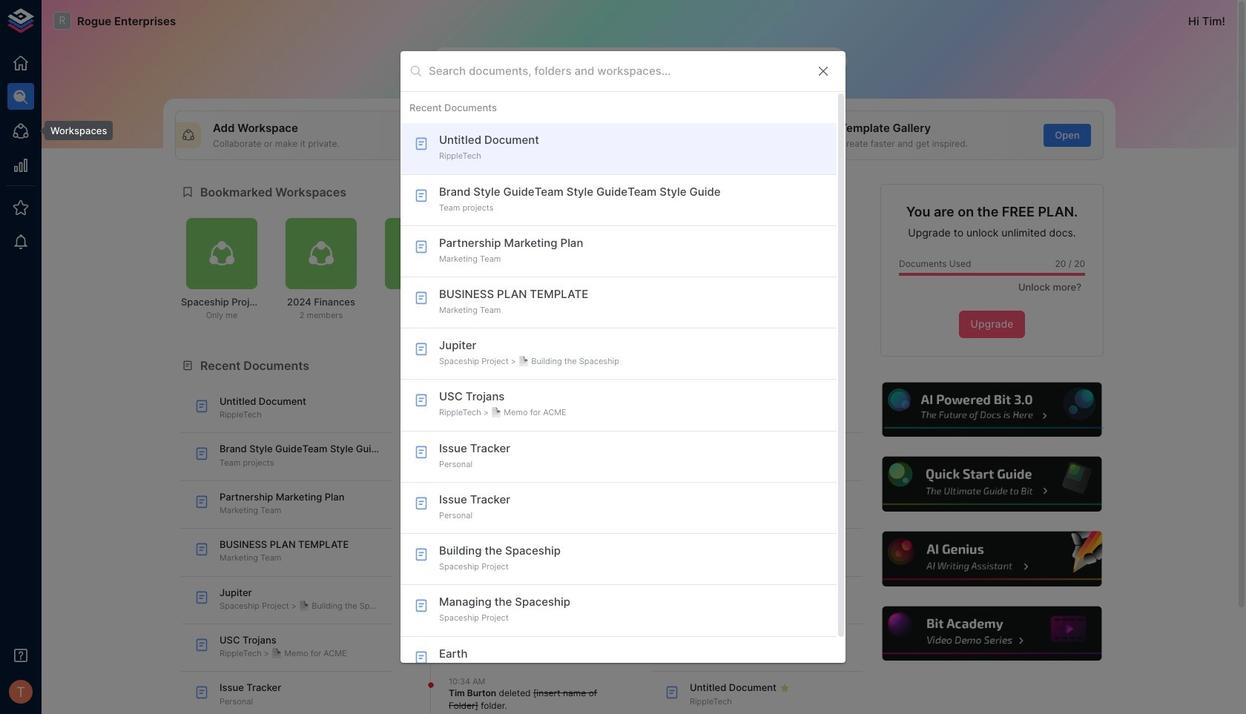 Task type: describe. For each thing, give the bounding box(es) containing it.
2 help image from the top
[[881, 455, 1104, 514]]



Task type: vqa. For each thing, say whether or not it's contained in the screenshot.
Created
no



Task type: locate. For each thing, give the bounding box(es) containing it.
dialog
[[401, 51, 846, 688]]

1 help image from the top
[[881, 380, 1104, 439]]

help image
[[881, 380, 1104, 439], [881, 455, 1104, 514], [881, 530, 1104, 589], [881, 605, 1104, 664]]

3 help image from the top
[[881, 530, 1104, 589]]

Search documents, folders and workspaces... text field
[[429, 60, 804, 82]]

tooltip
[[34, 121, 113, 140]]

4 help image from the top
[[881, 605, 1104, 664]]



